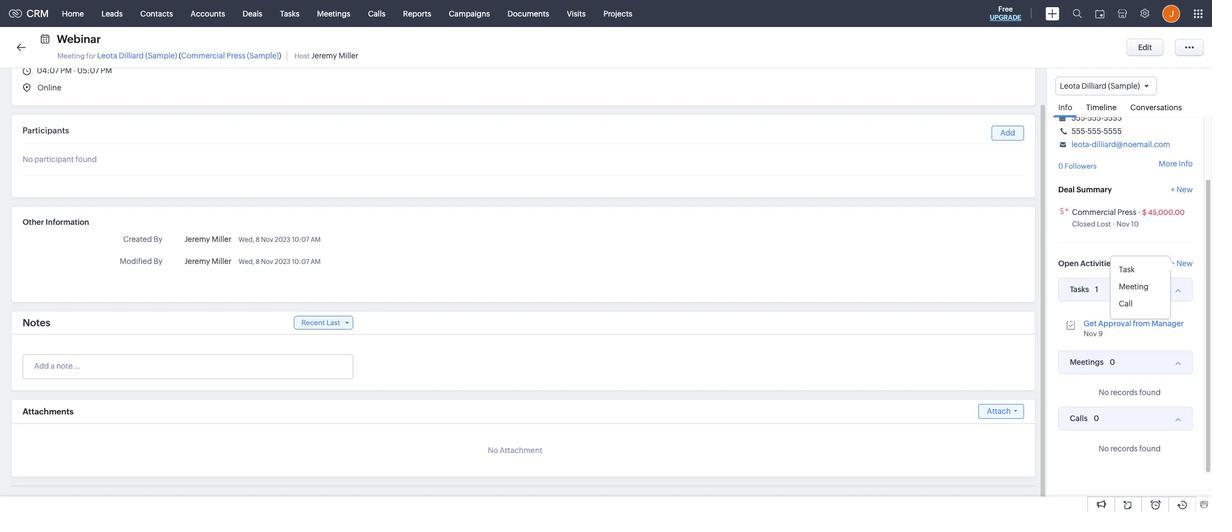 Task type: vqa. For each thing, say whether or not it's contained in the screenshot.
'size' IMAGE
no



Task type: describe. For each thing, give the bounding box(es) containing it.
leota inside leota dilliard (sample) field
[[1060, 82, 1080, 90]]

miller for modified by
[[212, 257, 231, 266]]

info inside info link
[[1058, 103, 1072, 112]]

followers
[[1065, 162, 1097, 170]]

leota-dilliard@noemail.com
[[1072, 140, 1170, 149]]

attachments
[[23, 407, 74, 416]]

)
[[279, 51, 281, 60]]

timeline link
[[1081, 95, 1122, 117]]

visits
[[567, 9, 586, 18]]

2 + new from the top
[[1171, 259, 1193, 268]]

search image
[[1073, 9, 1082, 18]]

for
[[86, 52, 96, 60]]

info link
[[1053, 95, 1078, 118]]

found for calls
[[1139, 444, 1161, 453]]

projects link
[[595, 0, 641, 27]]

open activities
[[1058, 259, 1115, 268]]

deal
[[1058, 185, 1075, 194]]

conversations
[[1130, 103, 1182, 112]]

wed, for created by
[[239, 236, 254, 244]]

create menu element
[[1039, 0, 1066, 27]]

1 vertical spatial tasks
[[1070, 285, 1089, 294]]

leads link
[[93, 0, 132, 27]]

1 vertical spatial ·
[[1112, 220, 1115, 228]]

documents link
[[499, 0, 558, 27]]

no attachment
[[488, 446, 542, 455]]

0 vertical spatial commercial
[[181, 51, 225, 60]]

free upgrade
[[990, 5, 1021, 21]]

created by
[[123, 235, 162, 244]]

call
[[1119, 299, 1133, 308]]

documents
[[508, 9, 549, 18]]

1
[[1095, 285, 1098, 294]]

recent last
[[301, 319, 340, 327]]

accounts link
[[182, 0, 234, 27]]

10:07 for created by
[[292, 236, 309, 244]]

leota dilliard (sample) link
[[97, 51, 177, 60]]

2 555-555-5555 from the top
[[1072, 127, 1122, 136]]

online
[[37, 83, 61, 92]]

nov inside get approval from manager nov 9
[[1084, 329, 1097, 338]]

0 vertical spatial miller
[[339, 51, 358, 60]]

activities
[[1080, 259, 1115, 268]]

modified
[[120, 257, 152, 266]]

1 + from the top
[[1171, 185, 1175, 194]]

tasks link
[[271, 0, 308, 27]]

commercial press link
[[1072, 208, 1136, 216]]

$
[[1142, 208, 1147, 216]]

8 for modified by
[[256, 258, 260, 266]]

04:07
[[37, 66, 59, 75]]

add
[[1000, 128, 1015, 137]]

modified by
[[120, 257, 162, 266]]

leota-dilliard@noemail.com link
[[1072, 140, 1170, 149]]

contacts link
[[132, 0, 182, 27]]

crm
[[26, 8, 49, 19]]

2 + from the top
[[1171, 259, 1175, 268]]

reports
[[403, 9, 431, 18]]

new inside + new link
[[1177, 185, 1193, 194]]

more info link
[[1159, 160, 1193, 168]]

other
[[23, 218, 44, 227]]

approval
[[1098, 319, 1131, 328]]

0 followers
[[1058, 162, 1097, 170]]

1 horizontal spatial info
[[1179, 160, 1193, 168]]

deals
[[243, 9, 262, 18]]

get
[[1084, 319, 1097, 328]]

jeremy miller for created by
[[184, 235, 231, 244]]

commercial inside commercial press · $ 45,000.00 closed lost · nov 10
[[1072, 208, 1116, 216]]

leads
[[101, 9, 123, 18]]

open
[[1058, 259, 1079, 268]]

commercial press (sample) link
[[181, 51, 279, 60]]

0 for meetings
[[1110, 358, 1115, 366]]

dilliard inside field
[[1082, 82, 1107, 90]]

leota dilliard (sample)
[[1060, 82, 1140, 90]]

0 vertical spatial jeremy
[[311, 51, 337, 60]]

am for created by
[[311, 236, 321, 244]]

1 vertical spatial calls
[[1070, 414, 1088, 423]]

deal summary
[[1058, 185, 1112, 194]]

no participant found
[[23, 155, 97, 164]]

0 for calls
[[1094, 414, 1099, 423]]

nov inside commercial press · $ 45,000.00 closed lost · nov 10
[[1116, 220, 1130, 228]]

meeting for meeting for leota dilliard (sample) ( commercial press (sample) )
[[57, 52, 85, 60]]

2023 for created by
[[275, 236, 291, 244]]

crm link
[[9, 8, 49, 19]]

press inside commercial press · $ 45,000.00 closed lost · nov 10
[[1118, 208, 1136, 216]]

records for meetings
[[1111, 388, 1138, 397]]

1 pm from the left
[[60, 66, 72, 75]]

more info
[[1159, 160, 1193, 168]]

45,000.00
[[1148, 208, 1185, 216]]

0 horizontal spatial (sample)
[[145, 51, 177, 60]]

miller for created by
[[212, 235, 231, 244]]

campaigns
[[449, 9, 490, 18]]

lost
[[1097, 220, 1111, 228]]

participants
[[23, 126, 69, 135]]

2 new from the top
[[1177, 259, 1193, 268]]

attachment
[[500, 446, 542, 455]]

10
[[1131, 220, 1139, 228]]

upgrade
[[990, 14, 1021, 21]]

0 horizontal spatial press
[[227, 51, 245, 60]]

commercial press · $ 45,000.00 closed lost · nov 10
[[1072, 208, 1185, 228]]

by for created by
[[153, 235, 162, 244]]

am for modified by
[[311, 258, 321, 266]]

campaigns link
[[440, 0, 499, 27]]

1 5555 from the top
[[1104, 114, 1122, 122]]

deals link
[[234, 0, 271, 27]]

visits link
[[558, 0, 595, 27]]

2023 for modified by
[[275, 258, 291, 266]]

records for calls
[[1111, 444, 1138, 453]]

05:07
[[77, 66, 99, 75]]

information
[[46, 218, 89, 227]]

+ new link
[[1171, 185, 1193, 199]]

attach
[[987, 407, 1011, 416]]

0 horizontal spatial meetings
[[317, 9, 350, 18]]

no records found for calls
[[1099, 444, 1161, 453]]



Task type: locate. For each thing, give the bounding box(es) containing it.
1 8 from the top
[[256, 236, 260, 244]]

meetings up host jeremy miller
[[317, 9, 350, 18]]

2023
[[275, 236, 291, 244], [275, 258, 291, 266]]

jeremy
[[311, 51, 337, 60], [184, 235, 210, 244], [184, 257, 210, 266]]

1 wed, from the top
[[239, 236, 254, 244]]

0 horizontal spatial info
[[1058, 103, 1072, 112]]

meeting inside meeting for leota dilliard (sample) ( commercial press (sample) )
[[57, 52, 85, 60]]

pm right '05:07'
[[101, 66, 112, 75]]

0 vertical spatial wed,
[[239, 236, 254, 244]]

1 am from the top
[[311, 236, 321, 244]]

1 horizontal spatial meeting
[[1119, 282, 1149, 291]]

get approval from manager link
[[1084, 319, 1184, 328]]

0 horizontal spatial tasks
[[280, 9, 299, 18]]

tasks
[[280, 9, 299, 18], [1070, 285, 1089, 294]]

leota-
[[1072, 140, 1092, 149]]

0 horizontal spatial 0
[[1058, 162, 1063, 170]]

1 10:07 from the top
[[292, 236, 309, 244]]

1 + new from the top
[[1171, 185, 1193, 194]]

0 vertical spatial wed, 8 nov 2023 10:07 am
[[239, 236, 321, 244]]

0 vertical spatial meetings
[[317, 9, 350, 18]]

by right modified
[[153, 257, 162, 266]]

contacts
[[140, 9, 173, 18]]

dilliard right the for
[[119, 51, 144, 60]]

participant
[[34, 155, 74, 164]]

1 vertical spatial found
[[1139, 388, 1161, 397]]

+ right task
[[1171, 259, 1175, 268]]

2 vertical spatial 0
[[1094, 414, 1099, 423]]

1 vertical spatial meeting
[[1119, 282, 1149, 291]]

dilliard@noemail.com
[[1092, 140, 1170, 149]]

0 vertical spatial meeting
[[57, 52, 85, 60]]

2 10:07 from the top
[[292, 258, 309, 266]]

press
[[227, 51, 245, 60], [1118, 208, 1136, 216]]

jeremy for modified by
[[184, 257, 210, 266]]

0 vertical spatial 5555
[[1104, 114, 1122, 122]]

2 jeremy miller from the top
[[184, 257, 231, 266]]

meeting
[[57, 52, 85, 60], [1119, 282, 1149, 291]]

calls
[[368, 9, 385, 18], [1070, 414, 1088, 423]]

555-555-5555 up the leota-
[[1072, 127, 1122, 136]]

1 horizontal spatial dilliard
[[1082, 82, 1107, 90]]

timeline
[[1086, 103, 1117, 112]]

closed
[[1072, 220, 1095, 228]]

Add a note... field
[[23, 360, 352, 372]]

1 horizontal spatial press
[[1118, 208, 1136, 216]]

0 horizontal spatial meeting
[[57, 52, 85, 60]]

2 horizontal spatial 0
[[1110, 358, 1115, 366]]

get approval from manager nov 9
[[1084, 319, 1184, 338]]

(sample) left ( in the left top of the page
[[145, 51, 177, 60]]

0 vertical spatial press
[[227, 51, 245, 60]]

(sample) left host
[[247, 51, 279, 60]]

0 vertical spatial +
[[1171, 185, 1175, 194]]

no
[[23, 155, 33, 164], [1099, 388, 1109, 397], [1099, 444, 1109, 453], [488, 446, 498, 455]]

wed, 8 nov 2023 10:07 am for modified by
[[239, 258, 321, 266]]

from
[[1133, 319, 1150, 328]]

1 2023 from the top
[[275, 236, 291, 244]]

new down 45,000.00 at the top right of page
[[1177, 259, 1193, 268]]

-
[[73, 66, 76, 75]]

2 records from the top
[[1111, 444, 1138, 453]]

1 vertical spatial miller
[[212, 235, 231, 244]]

0 vertical spatial jeremy miller
[[184, 235, 231, 244]]

1 vertical spatial 8
[[256, 258, 260, 266]]

0 vertical spatial am
[[311, 236, 321, 244]]

found for meetings
[[1139, 388, 1161, 397]]

accounts
[[191, 9, 225, 18]]

tasks left the '1'
[[1070, 285, 1089, 294]]

1 vertical spatial meetings
[[1070, 358, 1104, 367]]

by
[[153, 235, 162, 244], [153, 257, 162, 266]]

profile image
[[1162, 5, 1180, 22]]

555-555-5555
[[1072, 114, 1122, 122], [1072, 127, 1122, 136]]

1 555-555-5555 from the top
[[1072, 114, 1122, 122]]

leota
[[97, 51, 117, 60], [1060, 82, 1080, 90]]

+ new down 45,000.00 at the top right of page
[[1171, 259, 1193, 268]]

pm
[[60, 66, 72, 75], [101, 66, 112, 75]]

1 vertical spatial no records found
[[1099, 444, 1161, 453]]

0 vertical spatial dilliard
[[119, 51, 144, 60]]

1 horizontal spatial (sample)
[[247, 51, 279, 60]]

reports link
[[394, 0, 440, 27]]

new down more info
[[1177, 185, 1193, 194]]

1 vertical spatial 2023
[[275, 258, 291, 266]]

host
[[294, 52, 310, 60]]

0 vertical spatial no records found
[[1099, 388, 1161, 397]]

2 horizontal spatial (sample)
[[1108, 82, 1140, 90]]

1 records from the top
[[1111, 388, 1138, 397]]

calendar image
[[1095, 9, 1105, 18]]

2 8 from the top
[[256, 258, 260, 266]]

(
[[179, 51, 181, 60]]

meetings link
[[308, 0, 359, 27]]

·
[[1138, 208, 1141, 216], [1112, 220, 1115, 228]]

0 vertical spatial 8
[[256, 236, 260, 244]]

0 vertical spatial by
[[153, 235, 162, 244]]

free
[[998, 5, 1013, 13]]

wed, 8 nov 2023 10:07 am
[[239, 236, 321, 244], [239, 258, 321, 266]]

9
[[1098, 329, 1103, 338]]

1 wed, 8 nov 2023 10:07 am from the top
[[239, 236, 321, 244]]

1 by from the top
[[153, 235, 162, 244]]

1 vertical spatial press
[[1118, 208, 1136, 216]]

summary
[[1076, 185, 1112, 194]]

5555 up leota-dilliard@noemail.com link
[[1104, 127, 1122, 136]]

0 vertical spatial new
[[1177, 185, 1193, 194]]

1 vertical spatial +
[[1171, 259, 1175, 268]]

2 pm from the left
[[101, 66, 112, 75]]

1 vertical spatial records
[[1111, 444, 1138, 453]]

2 am from the top
[[311, 258, 321, 266]]

notes
[[23, 317, 50, 329]]

0 horizontal spatial dilliard
[[119, 51, 144, 60]]

more
[[1159, 160, 1177, 168]]

1 vertical spatial 0
[[1110, 358, 1115, 366]]

jeremy miller
[[184, 235, 231, 244], [184, 257, 231, 266]]

attach link
[[978, 404, 1024, 419]]

1 horizontal spatial calls
[[1070, 414, 1088, 423]]

2 vertical spatial jeremy
[[184, 257, 210, 266]]

1 vertical spatial leota
[[1060, 82, 1080, 90]]

tasks right deals link
[[280, 9, 299, 18]]

0 vertical spatial found
[[75, 155, 97, 164]]

2 vertical spatial miller
[[212, 257, 231, 266]]

dilliard up 'timeline' link
[[1082, 82, 1107, 90]]

0 vertical spatial 0
[[1058, 162, 1063, 170]]

am
[[311, 236, 321, 244], [311, 258, 321, 266]]

info left timeline
[[1058, 103, 1072, 112]]

wed, 8 nov 2023 10:07 am for created by
[[239, 236, 321, 244]]

info right more
[[1179, 160, 1193, 168]]

meetings
[[317, 9, 350, 18], [1070, 358, 1104, 367]]

1 horizontal spatial 0
[[1094, 414, 1099, 423]]

info
[[1058, 103, 1072, 112], [1179, 160, 1193, 168]]

1 vertical spatial dilliard
[[1082, 82, 1107, 90]]

add link
[[992, 126, 1024, 141]]

2 wed, 8 nov 2023 10:07 am from the top
[[239, 258, 321, 266]]

commercial up lost
[[1072, 208, 1116, 216]]

1 vertical spatial am
[[311, 258, 321, 266]]

press up 10
[[1118, 208, 1136, 216]]

1 horizontal spatial pm
[[101, 66, 112, 75]]

1 vertical spatial commercial
[[1072, 208, 1116, 216]]

records
[[1111, 388, 1138, 397], [1111, 444, 1138, 453]]

0 vertical spatial calls
[[368, 9, 385, 18]]

meeting for leota dilliard (sample) ( commercial press (sample) )
[[57, 51, 281, 60]]

(sample) inside field
[[1108, 82, 1140, 90]]

task
[[1119, 265, 1135, 274]]

other information
[[23, 218, 89, 227]]

1 vertical spatial new
[[1177, 259, 1193, 268]]

5555
[[1104, 114, 1122, 122], [1104, 127, 1122, 136]]

1 vertical spatial + new
[[1171, 259, 1193, 268]]

jeremy miller for modified by
[[184, 257, 231, 266]]

0 vertical spatial ·
[[1138, 208, 1141, 216]]

meetings down 9
[[1070, 358, 1104, 367]]

0 vertical spatial tasks
[[280, 9, 299, 18]]

home link
[[53, 0, 93, 27]]

1 jeremy miller from the top
[[184, 235, 231, 244]]

1 vertical spatial jeremy miller
[[184, 257, 231, 266]]

no records found
[[1099, 388, 1161, 397], [1099, 444, 1161, 453]]

8
[[256, 236, 260, 244], [256, 258, 260, 266]]

2 by from the top
[[153, 257, 162, 266]]

2 no records found from the top
[[1099, 444, 1161, 453]]

0 vertical spatial 2023
[[275, 236, 291, 244]]

10:07
[[292, 236, 309, 244], [292, 258, 309, 266]]

commercial
[[181, 51, 225, 60], [1072, 208, 1116, 216]]

recent
[[301, 319, 325, 327]]

1 vertical spatial info
[[1179, 160, 1193, 168]]

manager
[[1152, 319, 1184, 328]]

jeremy for created by
[[184, 235, 210, 244]]

1 vertical spatial jeremy
[[184, 235, 210, 244]]

wed, for modified by
[[239, 258, 254, 266]]

10:07 for modified by
[[292, 258, 309, 266]]

1 horizontal spatial ·
[[1138, 208, 1141, 216]]

1 horizontal spatial meetings
[[1070, 358, 1104, 367]]

create menu image
[[1046, 7, 1059, 20]]

0 vertical spatial info
[[1058, 103, 1072, 112]]

1 horizontal spatial leota
[[1060, 82, 1080, 90]]

+ new
[[1171, 185, 1193, 194], [1171, 259, 1193, 268]]

0 horizontal spatial leota
[[97, 51, 117, 60]]

555-555-5555 down timeline
[[1072, 114, 1122, 122]]

no records found for meetings
[[1099, 388, 1161, 397]]

by for modified by
[[153, 257, 162, 266]]

1 new from the top
[[1177, 185, 1193, 194]]

1 horizontal spatial tasks
[[1070, 285, 1089, 294]]

conversations link
[[1125, 95, 1188, 117]]

by right created
[[153, 235, 162, 244]]

+ up 45,000.00 at the top right of page
[[1171, 185, 1175, 194]]

1 no records found from the top
[[1099, 388, 1161, 397]]

0 horizontal spatial commercial
[[181, 51, 225, 60]]

meeting up 04:07 pm - 05:07 pm at the left of the page
[[57, 52, 85, 60]]

· right lost
[[1112, 220, 1115, 228]]

· left $
[[1138, 208, 1141, 216]]

0 vertical spatial records
[[1111, 388, 1138, 397]]

(sample) up 'timeline' link
[[1108, 82, 1140, 90]]

04:07 pm - 05:07 pm
[[37, 66, 112, 75]]

(sample)
[[145, 51, 177, 60], [247, 51, 279, 60], [1108, 82, 1140, 90]]

host jeremy miller
[[294, 51, 358, 60]]

1 vertical spatial by
[[153, 257, 162, 266]]

1 vertical spatial wed, 8 nov 2023 10:07 am
[[239, 258, 321, 266]]

2 vertical spatial found
[[1139, 444, 1161, 453]]

0 vertical spatial 10:07
[[292, 236, 309, 244]]

calls link
[[359, 0, 394, 27]]

meeting for meeting
[[1119, 282, 1149, 291]]

webinar
[[57, 33, 101, 45]]

1 vertical spatial 555-555-5555
[[1072, 127, 1122, 136]]

0 horizontal spatial ·
[[1112, 220, 1115, 228]]

0 horizontal spatial pm
[[60, 66, 72, 75]]

2 2023 from the top
[[275, 258, 291, 266]]

miller
[[339, 51, 358, 60], [212, 235, 231, 244], [212, 257, 231, 266]]

1 vertical spatial 5555
[[1104, 127, 1122, 136]]

last
[[326, 319, 340, 327]]

profile element
[[1156, 0, 1187, 27]]

+ new down more info
[[1171, 185, 1193, 194]]

leota right the for
[[97, 51, 117, 60]]

8 for created by
[[256, 236, 260, 244]]

search element
[[1066, 0, 1089, 27]]

1 vertical spatial 10:07
[[292, 258, 309, 266]]

0 vertical spatial + new
[[1171, 185, 1193, 194]]

pm left - on the top left of page
[[60, 66, 72, 75]]

commercial down "accounts" at the left of the page
[[181, 51, 225, 60]]

None button
[[1127, 39, 1164, 56]]

dilliard
[[119, 51, 144, 60], [1082, 82, 1107, 90]]

0 horizontal spatial calls
[[368, 9, 385, 18]]

5555 down timeline
[[1104, 114, 1122, 122]]

2 wed, from the top
[[239, 258, 254, 266]]

1 horizontal spatial commercial
[[1072, 208, 1116, 216]]

0 vertical spatial leota
[[97, 51, 117, 60]]

meeting down task
[[1119, 282, 1149, 291]]

Leota Dilliard (Sample) field
[[1056, 77, 1157, 95]]

projects
[[603, 9, 632, 18]]

home
[[62, 9, 84, 18]]

leota up info link
[[1060, 82, 1080, 90]]

1 vertical spatial wed,
[[239, 258, 254, 266]]

0 vertical spatial 555-555-5555
[[1072, 114, 1122, 122]]

new
[[1177, 185, 1193, 194], [1177, 259, 1193, 268]]

2 5555 from the top
[[1104, 127, 1122, 136]]

press left )
[[227, 51, 245, 60]]



